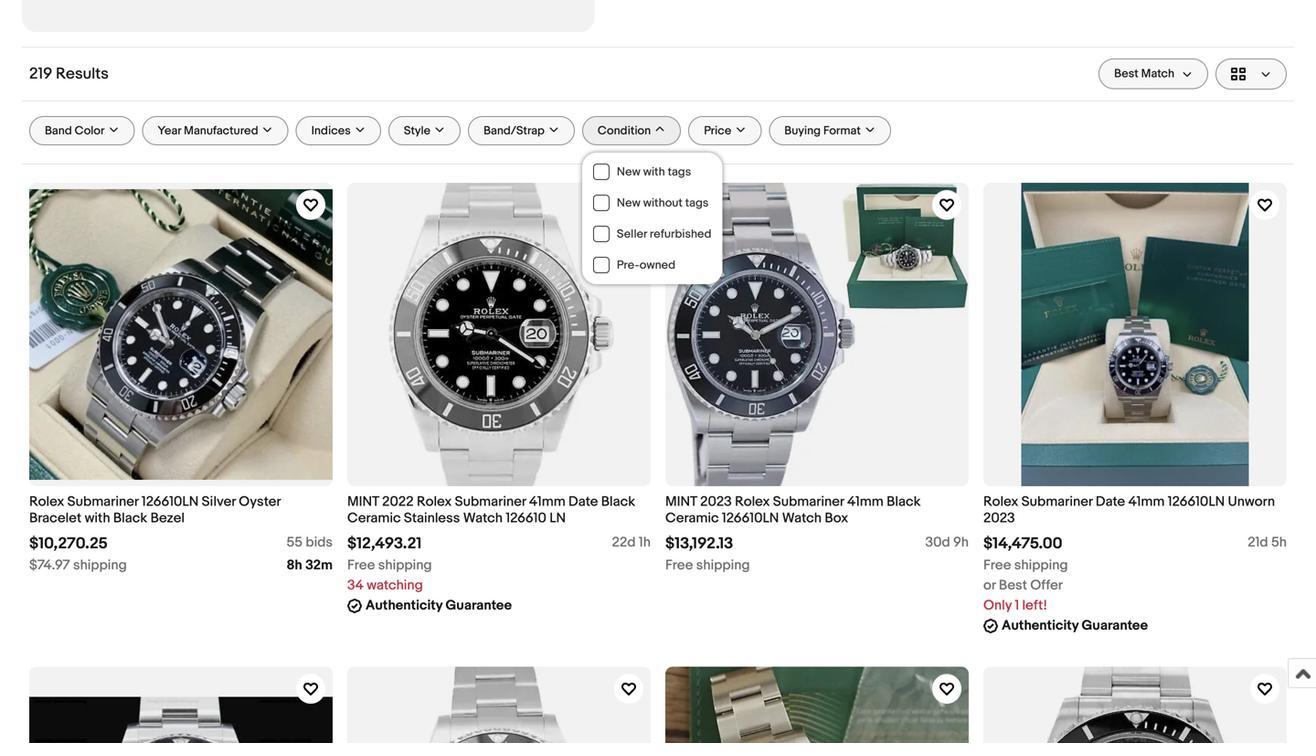Task type: locate. For each thing, give the bounding box(es) containing it.
41mm inside mint 2022 rolex submariner 41mm date black ceramic stainless watch 126610 ln
[[529, 494, 566, 510]]

0 horizontal spatial 2023
[[700, 494, 732, 510]]

1 horizontal spatial black
[[601, 494, 635, 510]]

new up seller
[[617, 196, 641, 210]]

0 vertical spatial tags
[[668, 165, 691, 179]]

best inside $14,475.00 free shipping or best offer only 1 left! authenticity guarantee
[[999, 577, 1027, 594]]

3 shipping from the left
[[696, 557, 750, 574]]

0 horizontal spatial guarantee
[[446, 597, 512, 614]]

new with tags link
[[582, 156, 723, 187]]

1 shipping from the left
[[73, 557, 127, 574]]

new
[[617, 165, 641, 179], [617, 196, 641, 210]]

126610ln up $13,192.13 free shipping
[[722, 510, 779, 527]]

3 rolex from the left
[[735, 494, 770, 510]]

2 submariner from the left
[[455, 494, 526, 510]]

41mm inside mint 2023 rolex submariner 41mm black ceramic 126610ln watch box
[[847, 494, 884, 510]]

mint for $13,192.13
[[665, 494, 697, 510]]

bracelet
[[29, 510, 82, 527]]

shipping for $10,270.25
[[73, 557, 127, 574]]

rolex up bracelet
[[29, 494, 64, 510]]

rolex up $13,192.13 free shipping
[[735, 494, 770, 510]]

2 free from the left
[[665, 557, 693, 574]]

bids
[[306, 534, 333, 551]]

1 horizontal spatial ceramic
[[665, 510, 719, 527]]

shipping up watching at the left of page
[[378, 557, 432, 574]]

21d
[[1248, 534, 1268, 551]]

1 horizontal spatial authenticity
[[1002, 617, 1079, 634]]

free down the $13,192.13
[[665, 557, 693, 574]]

offer
[[1031, 577, 1063, 594]]

authenticity down left!
[[1002, 617, 1079, 634]]

pre-owned
[[617, 258, 676, 272]]

0 horizontal spatial date
[[569, 494, 598, 510]]

watch inside mint 2022 rolex submariner 41mm date black ceramic stainless watch 126610 ln
[[463, 510, 503, 527]]

watch left 126610
[[463, 510, 503, 527]]

3 submariner from the left
[[773, 494, 844, 510]]

match
[[1141, 67, 1175, 81]]

1 vertical spatial tags
[[685, 196, 709, 210]]

rolex up $14,475.00
[[984, 494, 1019, 510]]

mint inside mint 2022 rolex submariner 41mm date black ceramic stainless watch 126610 ln
[[347, 494, 379, 510]]

unworn
[[1228, 494, 1275, 510]]

4 submariner from the left
[[1022, 494, 1093, 510]]

1 rolex from the left
[[29, 494, 64, 510]]

1 vertical spatial with
[[85, 510, 110, 527]]

submariner
[[67, 494, 138, 510], [455, 494, 526, 510], [773, 494, 844, 510], [1022, 494, 1093, 510]]

$12,493.21
[[347, 534, 422, 553]]

black inside mint 2023 rolex submariner 41mm black ceramic 126610ln watch box
[[887, 494, 921, 510]]

left!
[[1022, 597, 1048, 614]]

new with tags
[[617, 165, 691, 179]]

0 horizontal spatial 41mm
[[529, 494, 566, 510]]

1 horizontal spatial guarantee
[[1082, 617, 1148, 634]]

free inside $13,192.13 free shipping
[[665, 557, 693, 574]]

best inside dropdown button
[[1114, 67, 1139, 81]]

1 watch from the left
[[463, 510, 503, 527]]

1 free from the left
[[347, 557, 375, 574]]

$13,192.13 free shipping
[[665, 534, 750, 574]]

free inside "$12,493.21 free shipping 34 watching authenticity guarantee"
[[347, 557, 375, 574]]

$13,192.13
[[665, 534, 733, 553]]

30d
[[926, 534, 950, 551]]

2 horizontal spatial black
[[887, 494, 921, 510]]

submariner up bracelet
[[67, 494, 138, 510]]

seller refurbished
[[617, 227, 712, 241]]

mint inside mint 2023 rolex submariner 41mm black ceramic 126610ln watch box
[[665, 494, 697, 510]]

1 date from the left
[[569, 494, 598, 510]]

shipping inside $13,192.13 free shipping
[[696, 557, 750, 574]]

2023
[[700, 494, 732, 510], [984, 510, 1015, 527]]

shipping
[[73, 557, 127, 574], [378, 557, 432, 574], [696, 557, 750, 574], [1014, 557, 1068, 574]]

41mm
[[529, 494, 566, 510], [847, 494, 884, 510], [1129, 494, 1165, 510]]

rolex submariner 126610ln silver oyster bracelet with black bezel link
[[29, 494, 333, 527]]

0 horizontal spatial mint
[[347, 494, 379, 510]]

shipping down $10,270.25
[[73, 557, 127, 574]]

ln
[[550, 510, 566, 527]]

0 vertical spatial guarantee
[[446, 597, 512, 614]]

best
[[1114, 67, 1139, 81], [999, 577, 1027, 594]]

with
[[643, 165, 665, 179], [85, 510, 110, 527]]

2 horizontal spatial free
[[984, 557, 1011, 574]]

rolex submariner date 41mm 126610ln unworn 2023 image
[[984, 183, 1287, 486]]

shipping inside $14,475.00 free shipping or best offer only 1 left! authenticity guarantee
[[1014, 557, 1068, 574]]

ceramic up $12,493.21 at the left bottom of page
[[347, 510, 401, 527]]

2 date from the left
[[1096, 494, 1125, 510]]

1
[[1015, 597, 1019, 614]]

submariner up $14,475.00
[[1022, 494, 1093, 510]]

1 horizontal spatial date
[[1096, 494, 1125, 510]]

free for $13,192.13
[[665, 557, 693, 574]]

or
[[984, 577, 996, 594]]

new for new with tags
[[617, 165, 641, 179]]

1 horizontal spatial best
[[1114, 67, 1139, 81]]

2 mint from the left
[[665, 494, 697, 510]]

refurbished
[[650, 227, 712, 241]]

1 vertical spatial new
[[617, 196, 641, 210]]

shipping inside "$12,493.21 free shipping 34 watching authenticity guarantee"
[[378, 557, 432, 574]]

0 horizontal spatial with
[[85, 510, 110, 527]]

126610ln
[[142, 494, 199, 510], [1168, 494, 1225, 510], [722, 510, 779, 527]]

free up 34
[[347, 557, 375, 574]]

mint 2023 rolex submariner 41mm black ceramic 126610ln watch box image
[[665, 183, 969, 486]]

4 shipping from the left
[[1014, 557, 1068, 574]]

free inside $14,475.00 free shipping or best offer only 1 left! authenticity guarantee
[[984, 557, 1011, 574]]

2 rolex from the left
[[417, 494, 452, 510]]

mint 2023 rolex submariner 41mm black ceramic 126610ln watch box
[[665, 494, 921, 527]]

34
[[347, 577, 364, 594]]

rolex
[[29, 494, 64, 510], [417, 494, 452, 510], [735, 494, 770, 510], [984, 494, 1019, 510]]

1 ceramic from the left
[[347, 510, 401, 527]]

mint
[[347, 494, 379, 510], [665, 494, 697, 510]]

results
[[56, 64, 109, 84]]

rolex submariner date 41mm 126610ln unworn 2023 link
[[984, 494, 1287, 527]]

black
[[601, 494, 635, 510], [887, 494, 921, 510], [113, 510, 147, 527]]

2 new from the top
[[617, 196, 641, 210]]

0 vertical spatial best
[[1114, 67, 1139, 81]]

2 shipping from the left
[[378, 557, 432, 574]]

126610ln up bezel
[[142, 494, 199, 510]]

tags up without
[[668, 165, 691, 179]]

bezel
[[150, 510, 185, 527]]

guarantee
[[446, 597, 512, 614], [1082, 617, 1148, 634]]

with up $10,270.25
[[85, 510, 110, 527]]

1 new from the top
[[617, 165, 641, 179]]

rolex submariner 126610ln silver oyster bracelet with black bezel
[[29, 494, 281, 527]]

2 ceramic from the left
[[665, 510, 719, 527]]

free
[[347, 557, 375, 574], [665, 557, 693, 574], [984, 557, 1011, 574]]

3 free from the left
[[984, 557, 1011, 574]]

1 vertical spatial best
[[999, 577, 1027, 594]]

0 vertical spatial authenticity
[[366, 597, 443, 614]]

1h
[[639, 534, 651, 551]]

owned
[[640, 258, 676, 272]]

0 horizontal spatial watch
[[463, 510, 503, 527]]

view: gallery view image
[[1231, 67, 1272, 81]]

shipping inside $10,270.25 $74.97 shipping
[[73, 557, 127, 574]]

new up new without tags link
[[617, 165, 641, 179]]

126610ln left unworn
[[1168, 494, 1225, 510]]

tags for new with tags
[[668, 165, 691, 179]]

submariner up 126610
[[455, 494, 526, 510]]

55 bids 8h 32m
[[287, 534, 333, 574]]

0 horizontal spatial 126610ln
[[142, 494, 199, 510]]

ceramic inside mint 2023 rolex submariner 41mm black ceramic 126610ln watch box
[[665, 510, 719, 527]]

1 horizontal spatial 41mm
[[847, 494, 884, 510]]

without
[[643, 196, 683, 210]]

mint up the $13,192.13
[[665, 494, 697, 510]]

1 submariner from the left
[[67, 494, 138, 510]]

tags right without
[[685, 196, 709, 210]]

1 mint from the left
[[347, 494, 379, 510]]

41mm inside 'rolex submariner date 41mm 126610ln unworn 2023'
[[1129, 494, 1165, 510]]

2 watch from the left
[[782, 510, 822, 527]]

tags
[[668, 165, 691, 179], [685, 196, 709, 210]]

1 vertical spatial authenticity
[[1002, 617, 1079, 634]]

best up 1
[[999, 577, 1027, 594]]

watch
[[463, 510, 503, 527], [782, 510, 822, 527]]

0 vertical spatial new
[[617, 165, 641, 179]]

0 horizontal spatial black
[[113, 510, 147, 527]]

submariner up box
[[773, 494, 844, 510]]

1 horizontal spatial watch
[[782, 510, 822, 527]]

shipping up offer
[[1014, 557, 1068, 574]]

black inside mint 2022 rolex submariner 41mm date black ceramic stainless watch 126610 ln
[[601, 494, 635, 510]]

4 rolex from the left
[[984, 494, 1019, 510]]

watching
[[367, 577, 423, 594]]

0 vertical spatial with
[[643, 165, 665, 179]]

0 horizontal spatial free
[[347, 557, 375, 574]]

free for $14,475.00
[[984, 557, 1011, 574]]

2 horizontal spatial 41mm
[[1129, 494, 1165, 510]]

22d
[[612, 534, 636, 551]]

1 horizontal spatial 126610ln
[[722, 510, 779, 527]]

watch left box
[[782, 510, 822, 527]]

best left match
[[1114, 67, 1139, 81]]

seller
[[617, 227, 647, 241]]

2023 inside mint 2023 rolex submariner 41mm black ceramic 126610ln watch box
[[700, 494, 732, 510]]

date
[[569, 494, 598, 510], [1096, 494, 1125, 510]]

authenticity down watching at the left of page
[[366, 597, 443, 614]]

free up or
[[984, 557, 1011, 574]]

new for new without tags
[[617, 196, 641, 210]]

1 vertical spatial guarantee
[[1082, 617, 1148, 634]]

2023 up $14,475.00
[[984, 510, 1015, 527]]

1 41mm from the left
[[529, 494, 566, 510]]

1 horizontal spatial mint
[[665, 494, 697, 510]]

2 horizontal spatial 126610ln
[[1168, 494, 1225, 510]]

mint left 2022
[[347, 494, 379, 510]]

authenticity
[[366, 597, 443, 614], [1002, 617, 1079, 634]]

3 41mm from the left
[[1129, 494, 1165, 510]]

2023 up the $13,192.13
[[700, 494, 732, 510]]

rolex inside mint 2023 rolex submariner 41mm black ceramic 126610ln watch box
[[735, 494, 770, 510]]

0 horizontal spatial best
[[999, 577, 1027, 594]]

date inside mint 2022 rolex submariner 41mm date black ceramic stainless watch 126610 ln
[[569, 494, 598, 510]]

2 41mm from the left
[[847, 494, 884, 510]]

authenticity inside $14,475.00 free shipping or best offer only 1 left! authenticity guarantee
[[1002, 617, 1079, 634]]

$12,493.21 free shipping 34 watching authenticity guarantee
[[347, 534, 512, 614]]

1 horizontal spatial free
[[665, 557, 693, 574]]

rolex up stainless on the bottom left of page
[[417, 494, 452, 510]]

with up new without tags link
[[643, 165, 665, 179]]

$14,475.00 free shipping or best offer only 1 left! authenticity guarantee
[[984, 534, 1148, 634]]

submariner inside mint 2022 rolex submariner 41mm date black ceramic stainless watch 126610 ln
[[455, 494, 526, 510]]

shipping for $12,493.21
[[378, 557, 432, 574]]

41mm for $13,192.13
[[847, 494, 884, 510]]

shipping down the $13,192.13
[[696, 557, 750, 574]]

0 horizontal spatial authenticity
[[366, 597, 443, 614]]

1 horizontal spatial 2023
[[984, 510, 1015, 527]]

shipping for $14,475.00
[[1014, 557, 1068, 574]]

ceramic
[[347, 510, 401, 527], [665, 510, 719, 527]]

authenticity inside "$12,493.21 free shipping 34 watching authenticity guarantee"
[[366, 597, 443, 614]]

shipping for $13,192.13
[[696, 557, 750, 574]]

0 horizontal spatial ceramic
[[347, 510, 401, 527]]

ceramic inside mint 2022 rolex submariner 41mm date black ceramic stainless watch 126610 ln
[[347, 510, 401, 527]]

ceramic up the $13,192.13
[[665, 510, 719, 527]]

21d 5h
[[1248, 534, 1287, 551]]



Task type: describe. For each thing, give the bounding box(es) containing it.
5h
[[1272, 534, 1287, 551]]

new without tags link
[[582, 187, 723, 218]]

2023 inside 'rolex submariner date 41mm 126610ln unworn 2023'
[[984, 510, 1015, 527]]

guarantee inside "$12,493.21 free shipping 34 watching authenticity guarantee"
[[446, 597, 512, 614]]

1 horizontal spatial with
[[643, 165, 665, 179]]

126610ln inside 'rolex submariner 126610ln silver oyster bracelet with black bezel'
[[142, 494, 199, 510]]

mint 2022 rolex submariner 41mm date black ceramic stainless watch 126610 ln
[[347, 494, 635, 527]]

black inside 'rolex submariner 126610ln silver oyster bracelet with black bezel'
[[113, 510, 147, 527]]

rolex submariner 126610ln image
[[125, 0, 491, 32]]

submariner inside 'rolex submariner date 41mm 126610ln unworn 2023'
[[1022, 494, 1093, 510]]

with inside 'rolex submariner 126610ln silver oyster bracelet with black bezel'
[[85, 510, 110, 527]]

22d 1h
[[612, 534, 651, 551]]

best match button
[[1099, 59, 1208, 89]]

126610
[[506, 510, 547, 527]]

watch inside mint 2023 rolex submariner 41mm black ceramic 126610ln watch box
[[782, 510, 822, 527]]

rolex submariner 126610ln silver oyster bracelet with black bezel image
[[29, 183, 333, 486]]

219 results
[[29, 64, 109, 84]]

seller refurbished link
[[582, 218, 723, 250]]

silver
[[202, 494, 236, 510]]

mint for $12,493.21
[[347, 494, 379, 510]]

guarantee inside $14,475.00 free shipping or best offer only 1 left! authenticity guarantee
[[1082, 617, 1148, 634]]

mint 2023 rolex submariner 41mm black ceramic 126610ln watch box link
[[665, 494, 969, 527]]

$14,475.00
[[984, 534, 1063, 553]]

126610ln inside mint 2023 rolex submariner 41mm black ceramic 126610ln watch box
[[722, 510, 779, 527]]

tags for new without tags
[[685, 196, 709, 210]]

mint 2022 rolex submariner 41mm date black ceramic stainless watch 126610 ln image
[[347, 183, 651, 486]]

stainless
[[404, 510, 460, 527]]

219
[[29, 64, 52, 84]]

free for $12,493.21
[[347, 557, 375, 574]]

9h
[[953, 534, 969, 551]]

rolex submariner date 41mm 126610ln unworn 2023
[[984, 494, 1275, 527]]

126610ln inside 'rolex submariner date 41mm 126610ln unworn 2023'
[[1168, 494, 1225, 510]]

$10,270.25 $74.97 shipping
[[29, 534, 127, 574]]

box
[[825, 510, 848, 527]]

submariner inside mint 2023 rolex submariner 41mm black ceramic 126610ln watch box
[[773, 494, 844, 510]]

date inside 'rolex submariner date 41mm 126610ln unworn 2023'
[[1096, 494, 1125, 510]]

only
[[984, 597, 1012, 614]]

32m
[[305, 557, 333, 574]]

new without tags
[[617, 196, 709, 210]]

best match
[[1114, 67, 1175, 81]]

30d 9h
[[926, 534, 969, 551]]

mint 2022 rolex submariner 41mm date black ceramic stainless watch 126610 ln link
[[347, 494, 651, 527]]

2022
[[382, 494, 414, 510]]

41mm for $12,493.21
[[529, 494, 566, 510]]

rolex inside 'rolex submariner 126610ln silver oyster bracelet with black bezel'
[[29, 494, 64, 510]]

$10,270.25
[[29, 534, 108, 553]]

pre-owned link
[[582, 250, 723, 281]]

pre-
[[617, 258, 640, 272]]

rolex inside 'rolex submariner date 41mm 126610ln unworn 2023'
[[984, 494, 1019, 510]]

submariner inside 'rolex submariner 126610ln silver oyster bracelet with black bezel'
[[67, 494, 138, 510]]

rolex inside mint 2022 rolex submariner 41mm date black ceramic stainless watch 126610 ln
[[417, 494, 452, 510]]

55
[[287, 534, 303, 551]]

oyster
[[239, 494, 281, 510]]

$74.97
[[29, 557, 70, 574]]

8h
[[287, 557, 302, 574]]



Task type: vqa. For each thing, say whether or not it's contained in the screenshot.
the 21d 5h on the bottom
yes



